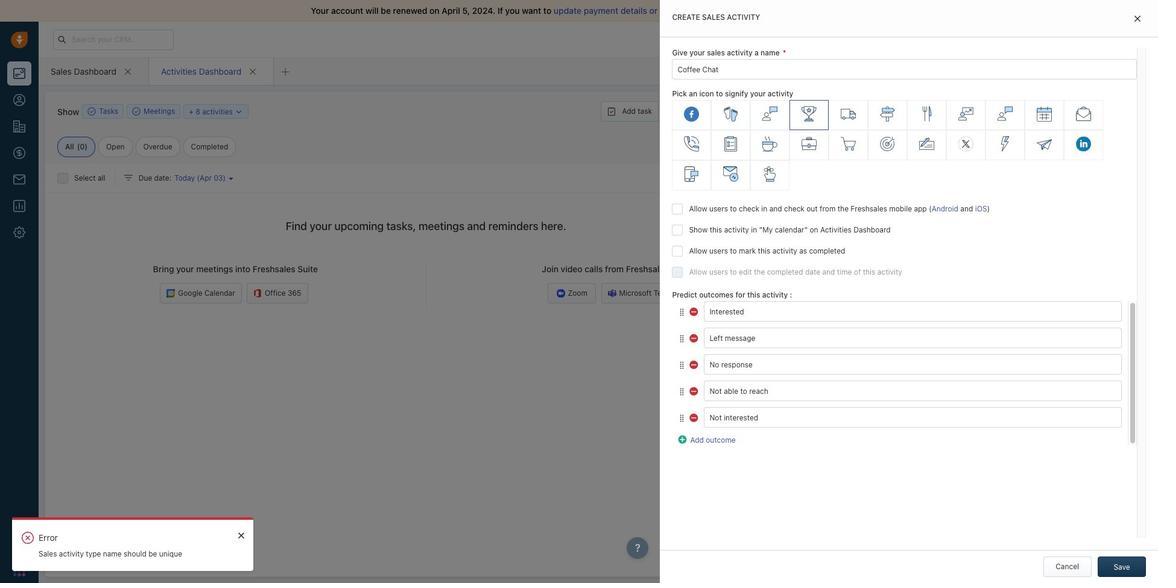 Task type: locate. For each thing, give the bounding box(es) containing it.
phone image
[[13, 538, 25, 550]]

1 ui drag handle image from the top
[[678, 335, 685, 344]]

minus filled image
[[690, 306, 699, 316], [690, 359, 699, 369]]

1 vertical spatial minus filled image
[[690, 386, 699, 396]]

down image
[[235, 108, 243, 116]]

close image
[[1138, 7, 1147, 15]]

ui drag handle image
[[678, 308, 685, 317], [678, 361, 685, 370], [678, 414, 685, 423]]

1 minus filled image from the top
[[690, 306, 699, 316]]

ui drag handle image for first minus filled image from the top
[[678, 308, 685, 317]]

3 minus filled image from the top
[[690, 413, 699, 422]]

1 vertical spatial ui drag handle image
[[678, 388, 685, 397]]

2 ui drag handle image from the top
[[678, 361, 685, 370]]

minus filled image
[[690, 333, 699, 343], [690, 386, 699, 396], [690, 413, 699, 422]]

what's new image
[[1072, 35, 1080, 43]]

1 vertical spatial ui drag handle image
[[678, 361, 685, 370]]

freshworks switcher image
[[13, 565, 25, 577]]

None text field
[[704, 302, 1122, 322], [704, 328, 1122, 349], [704, 302, 1122, 322], [704, 328, 1122, 349]]

2 ui drag handle image from the top
[[678, 388, 685, 397]]

1 vertical spatial minus filled image
[[690, 359, 699, 369]]

1 minus filled image from the top
[[690, 333, 699, 343]]

2 vertical spatial minus filled image
[[690, 413, 699, 422]]

2 vertical spatial ui drag handle image
[[678, 414, 685, 423]]

tab panel
[[660, 0, 1158, 584]]

close image
[[238, 533, 244, 540]]

0 vertical spatial minus filled image
[[690, 333, 699, 343]]

1 ui drag handle image from the top
[[678, 308, 685, 317]]

None text field
[[704, 355, 1122, 375], [704, 381, 1122, 402], [704, 408, 1122, 429], [704, 355, 1122, 375], [704, 381, 1122, 402], [704, 408, 1122, 429]]

send email image
[[1045, 36, 1054, 44]]

ui drag handle image
[[678, 335, 685, 344], [678, 388, 685, 397]]

0 vertical spatial ui drag handle image
[[678, 308, 685, 317]]

plus filled image
[[678, 435, 688, 444]]

0 vertical spatial ui drag handle image
[[678, 335, 685, 344]]

0 vertical spatial minus filled image
[[690, 306, 699, 316]]

dialog
[[660, 0, 1158, 584]]

3 ui drag handle image from the top
[[678, 414, 685, 423]]



Task type: vqa. For each thing, say whether or not it's contained in the screenshot.
"row"
no



Task type: describe. For each thing, give the bounding box(es) containing it.
2 minus filled image from the top
[[690, 359, 699, 369]]

ui drag handle image for first minus filled icon from the top of the page
[[678, 335, 685, 344]]

2 minus filled image from the top
[[690, 386, 699, 396]]

ui drag handle image for 1st minus filled image from the bottom of the page
[[678, 361, 685, 370]]

ui drag handle image for 2nd minus filled icon from the bottom of the page
[[678, 388, 685, 397]]

Search your CRM... text field
[[53, 29, 174, 50]]

Like 'Facebook chat' text field
[[672, 59, 1137, 80]]

ui drag handle image for first minus filled icon from the bottom of the page
[[678, 414, 685, 423]]

phone element
[[7, 532, 31, 556]]



